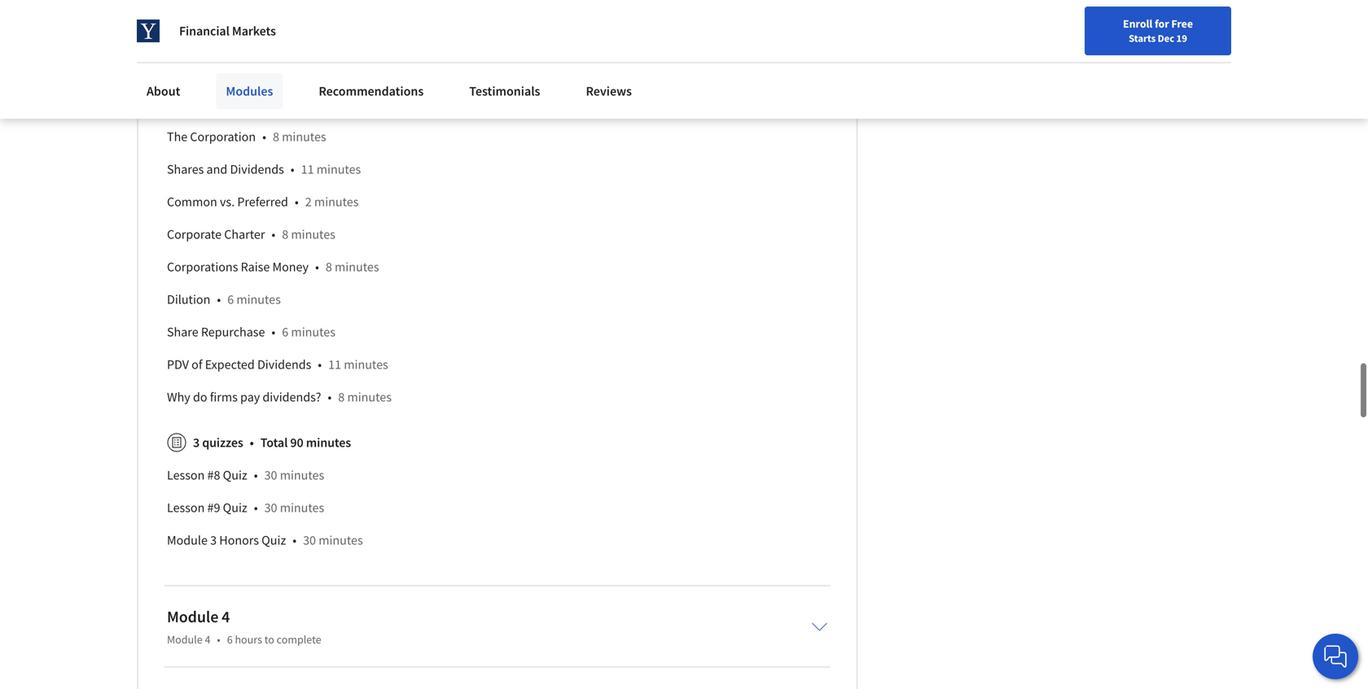 Task type: locate. For each thing, give the bounding box(es) containing it.
module inside region
[[167, 522, 208, 539]]

6 left hours at left bottom
[[227, 623, 233, 637]]

• down financial markets
[[222, 53, 226, 69]]

30 up 'module 3 honors quiz • 30 minutes' on the bottom left of page
[[264, 490, 277, 506]]

capitalization
[[207, 86, 282, 102]]

1 vertical spatial quiz
[[223, 490, 247, 506]]

1 vertical spatial lesson
[[167, 490, 205, 506]]

3
[[193, 425, 200, 441], [210, 522, 217, 539]]

• up common vs. preferred • 2 minutes
[[291, 151, 295, 167]]

reviews link
[[576, 73, 642, 109]]

11 up the why do firms pay dividends? • 8 minutes
[[328, 346, 341, 363]]

complete
[[277, 623, 321, 637]]

0 vertical spatial quiz
[[223, 457, 247, 473]]

#9
[[207, 490, 220, 506]]

0 vertical spatial lesson
[[167, 457, 205, 473]]

• right money
[[315, 249, 319, 265]]

modules
[[226, 83, 273, 99]]

repurchase
[[201, 314, 265, 330]]

11 up 2
[[301, 151, 314, 167]]

8 up money
[[282, 216, 289, 232]]

corporate charter • 8 minutes
[[167, 216, 335, 232]]

6 up repurchase at left
[[227, 281, 234, 297]]

quiz right honors
[[262, 522, 286, 539]]

8
[[273, 118, 279, 135], [282, 216, 289, 232], [326, 249, 332, 265], [338, 379, 345, 395]]

preferred
[[237, 183, 288, 200]]

3 left honors
[[210, 522, 217, 539]]

• right country at the top left of page
[[351, 86, 355, 102]]

share repurchase • 6 minutes
[[167, 314, 336, 330]]

None search field
[[232, 10, 623, 43]]

lesson #9 quiz • 30 minutes
[[167, 490, 324, 506]]

quizzes
[[202, 425, 243, 441]]

module
[[167, 522, 208, 539], [167, 597, 219, 617], [167, 623, 203, 637]]

• right dividends?
[[328, 379, 332, 395]]

the
[[167, 118, 188, 135]]

recommendations link
[[309, 73, 434, 109]]

2 vertical spatial 11
[[328, 346, 341, 363]]

11 up modules link
[[233, 53, 246, 69]]

module for 4
[[167, 597, 219, 617]]

total
[[260, 425, 288, 441]]

• total 90 minutes
[[250, 425, 351, 441]]

corporations raise money • 8 minutes
[[167, 249, 379, 265]]

0 horizontal spatial 3
[[193, 425, 200, 441]]

•
[[219, 21, 223, 37], [222, 53, 226, 69], [351, 86, 355, 102], [262, 118, 266, 135], [291, 151, 295, 167], [295, 183, 299, 200], [272, 216, 276, 232], [315, 249, 319, 265], [217, 281, 221, 297], [272, 314, 276, 330], [318, 346, 322, 363], [328, 379, 332, 395], [250, 425, 254, 441], [254, 457, 258, 473], [254, 490, 258, 506], [293, 522, 297, 539], [217, 623, 220, 637]]

1 lesson from the top
[[167, 457, 205, 473]]

reviews
[[586, 83, 632, 99]]

starts
[[1129, 32, 1156, 45]]

module 4 module 4 • 6 hours to complete
[[167, 597, 321, 637]]

• left "total"
[[250, 425, 254, 441]]

3 left quizzes
[[193, 425, 200, 441]]

#8
[[207, 457, 220, 473]]

4 right financial
[[230, 21, 236, 37]]

english button
[[1027, 0, 1125, 53]]

financial
[[179, 23, 230, 39]]

quiz for lesson #8 quiz
[[223, 457, 247, 473]]

1 vertical spatial 11
[[301, 151, 314, 167]]

2
[[305, 183, 312, 200]]

money
[[272, 249, 309, 265]]

shares
[[167, 151, 204, 167]]

lesson left #8
[[167, 457, 205, 473]]

pdv of expected dividends • 11 minutes
[[167, 346, 388, 363]]

pdv
[[167, 346, 189, 363]]

1 vertical spatial 30
[[264, 490, 277, 506]]

1 vertical spatial 4
[[222, 597, 230, 617]]

enroll for free starts dec 19
[[1123, 16, 1193, 45]]

why
[[167, 379, 190, 395]]

2 module from the top
[[167, 597, 219, 617]]

do
[[193, 379, 207, 395]]

4
[[230, 21, 236, 37], [222, 597, 230, 617], [205, 623, 211, 637]]

0 vertical spatial 4
[[230, 21, 236, 37]]

30
[[264, 457, 277, 473], [264, 490, 277, 506], [303, 522, 316, 539]]

• inside module 4 module 4 • 6 hours to complete
[[217, 623, 220, 637]]

hours
[[235, 623, 262, 637]]

market capitalization by country • 6 minutes
[[167, 86, 415, 102]]

2 vertical spatial module
[[167, 623, 203, 637]]

1 vertical spatial dividends
[[257, 346, 311, 363]]

quiz right #8
[[223, 457, 247, 473]]

share
[[167, 314, 198, 330]]

0 vertical spatial 30
[[264, 457, 277, 473]]

2 horizontal spatial 11
[[328, 346, 341, 363]]

market
[[167, 86, 205, 102]]

8 up shares and dividends • 11 minutes
[[273, 118, 279, 135]]

6
[[362, 86, 368, 102], [227, 281, 234, 297], [282, 314, 289, 330], [227, 623, 233, 637]]

4 left hours at left bottom
[[205, 623, 211, 637]]

1 vertical spatial module
[[167, 597, 219, 617]]

1 module from the top
[[167, 522, 208, 539]]

8 right dividends?
[[338, 379, 345, 395]]

quiz
[[223, 457, 247, 473], [223, 490, 247, 506], [262, 522, 286, 539]]

0 vertical spatial module
[[167, 522, 208, 539]]

dividends?
[[263, 379, 321, 395]]

charter
[[224, 216, 265, 232]]

lesson left the #9
[[167, 490, 205, 506]]

0 horizontal spatial 11
[[233, 53, 246, 69]]

minutes
[[239, 21, 283, 37], [248, 53, 293, 69], [371, 86, 415, 102], [282, 118, 326, 135], [317, 151, 361, 167], [314, 183, 359, 200], [291, 216, 335, 232], [335, 249, 379, 265], [237, 281, 281, 297], [291, 314, 336, 330], [344, 346, 388, 363], [347, 379, 392, 395], [306, 425, 351, 441], [280, 457, 324, 473], [280, 490, 324, 506], [319, 522, 363, 539]]

hide info about module content region
[[167, 0, 828, 553]]

• right honors
[[293, 522, 297, 539]]

yale university image
[[137, 20, 160, 42]]

4 down honors
[[222, 597, 230, 617]]

• up lesson #9 quiz • 30 minutes in the bottom of the page
[[254, 457, 258, 473]]

dividends
[[230, 151, 284, 167], [257, 346, 311, 363]]

• left hours at left bottom
[[217, 623, 220, 637]]

inflation • 4 minutes
[[167, 21, 283, 37]]

11
[[233, 53, 246, 69], [301, 151, 314, 167], [328, 346, 341, 363]]

modules link
[[216, 73, 283, 109]]

30 down "total"
[[264, 457, 277, 473]]

2 vertical spatial 30
[[303, 522, 316, 539]]

1 horizontal spatial 3
[[210, 522, 217, 539]]

dividends up the why do firms pay dividends? • 8 minutes
[[257, 346, 311, 363]]

common vs. preferred • 2 minutes
[[167, 183, 359, 200]]

lesson for lesson #9 quiz
[[167, 490, 205, 506]]

0 vertical spatial 11
[[233, 53, 246, 69]]

30 for lesson #9 quiz
[[264, 490, 277, 506]]

6 inside module 4 module 4 • 6 hours to complete
[[227, 623, 233, 637]]

2 lesson from the top
[[167, 490, 205, 506]]

inflation
[[167, 21, 213, 37]]

quiz right the #9
[[223, 490, 247, 506]]

to
[[265, 623, 274, 637]]

about
[[147, 83, 180, 99]]

chat with us image
[[1323, 644, 1349, 670]]

common
[[167, 183, 217, 200]]

30 right honors
[[303, 522, 316, 539]]

0 vertical spatial 3
[[193, 425, 200, 441]]

1 horizontal spatial 11
[[301, 151, 314, 167]]

dividends up "preferred"
[[230, 151, 284, 167]]

honors
[[219, 522, 259, 539]]

lesson
[[167, 457, 205, 473], [167, 490, 205, 506]]



Task type: vqa. For each thing, say whether or not it's contained in the screenshot.
rightmost the more
no



Task type: describe. For each thing, give the bounding box(es) containing it.
• right inflation
[[219, 21, 223, 37]]

pay
[[240, 379, 260, 395]]

• right the dilution
[[217, 281, 221, 297]]

and
[[207, 151, 227, 167]]

expected
[[205, 346, 255, 363]]

• up 'module 3 honors quiz • 30 minutes' on the bottom left of page
[[254, 490, 258, 506]]

dec
[[1158, 32, 1175, 45]]

6 right country at the top left of page
[[362, 86, 368, 102]]

90
[[290, 425, 304, 441]]

for
[[1155, 16, 1169, 31]]

19
[[1177, 32, 1188, 45]]

the corporation • 8 minutes
[[167, 118, 326, 135]]

• left 2
[[295, 183, 299, 200]]

markets
[[232, 23, 276, 39]]

dilution • 6 minutes
[[167, 281, 281, 297]]

recommendations
[[319, 83, 424, 99]]

quiz for lesson #9 quiz
[[223, 490, 247, 506]]

6 up pdv of expected dividends • 11 minutes
[[282, 314, 289, 330]]

shares and dividends • 11 minutes
[[167, 151, 361, 167]]

raise
[[241, 249, 270, 265]]

testimonials
[[469, 83, 540, 99]]

country
[[301, 86, 345, 102]]

lesson #8 quiz • 30 minutes
[[167, 457, 324, 473]]

leverage • 11 minutes
[[167, 53, 293, 69]]

• up pdv of expected dividends • 11 minutes
[[272, 314, 276, 330]]

corporation
[[190, 118, 256, 135]]

show notifications image
[[1149, 20, 1168, 40]]

1 vertical spatial 3
[[210, 522, 217, 539]]

why do firms pay dividends? • 8 minutes
[[167, 379, 392, 395]]

financial markets
[[179, 23, 276, 39]]

dilution
[[167, 281, 210, 297]]

firms
[[210, 379, 238, 395]]

0 vertical spatial dividends
[[230, 151, 284, 167]]

about link
[[137, 73, 190, 109]]

free
[[1172, 16, 1193, 31]]

2 vertical spatial 4
[[205, 623, 211, 637]]

• right charter
[[272, 216, 276, 232]]

lesson for lesson #8 quiz
[[167, 457, 205, 473]]

• up shares and dividends • 11 minutes
[[262, 118, 266, 135]]

module 3 honors quiz • 30 minutes
[[167, 522, 363, 539]]

8 right money
[[326, 249, 332, 265]]

enroll
[[1123, 16, 1153, 31]]

testimonials link
[[460, 73, 550, 109]]

by
[[285, 86, 298, 102]]

30 for lesson #8 quiz
[[264, 457, 277, 473]]

4 inside hide info about module content region
[[230, 21, 236, 37]]

corporate
[[167, 216, 222, 232]]

corporations
[[167, 249, 238, 265]]

english
[[1056, 18, 1096, 35]]

3 module from the top
[[167, 623, 203, 637]]

3 quizzes
[[193, 425, 243, 441]]

vs.
[[220, 183, 235, 200]]

of
[[192, 346, 202, 363]]

module for 3
[[167, 522, 208, 539]]

• up dividends?
[[318, 346, 322, 363]]

2 vertical spatial quiz
[[262, 522, 286, 539]]

leverage
[[167, 53, 216, 69]]



